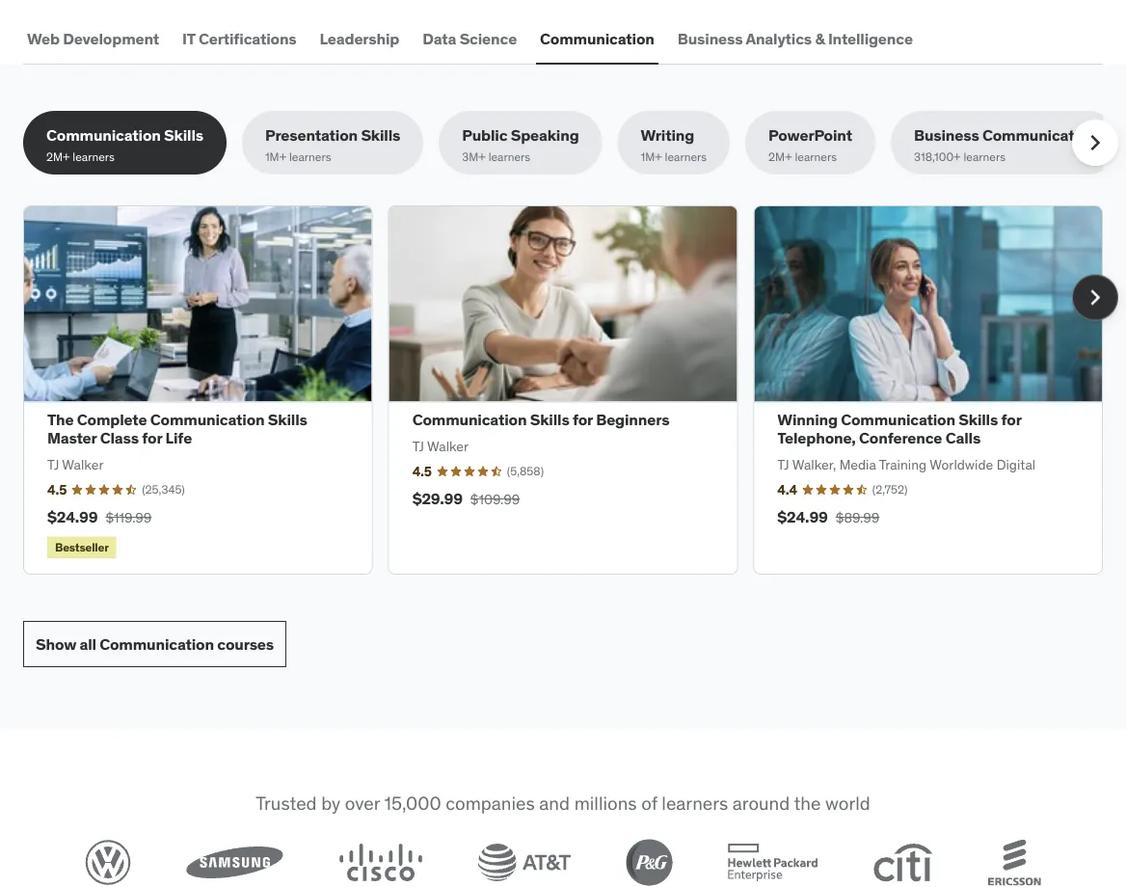 Task type: vqa. For each thing, say whether or not it's contained in the screenshot.
the left 2m+
yes



Task type: describe. For each thing, give the bounding box(es) containing it.
for inside the winning communication skills for telephone, conference calls
[[1002, 410, 1022, 430]]

web development button
[[23, 16, 163, 63]]

leadership
[[320, 29, 400, 49]]

business for business communication 318,100+ learners
[[915, 125, 980, 145]]

communication inside business communication 318,100+ learners
[[983, 125, 1098, 145]]

skills inside the winning communication skills for telephone, conference calls
[[959, 410, 999, 430]]

courses
[[217, 634, 274, 654]]

hewlett packard enterprise logo image
[[728, 844, 819, 882]]

communication inside "the complete communication skills master class for life"
[[150, 410, 265, 430]]

2m+ inside powerpoint 2m+ learners
[[769, 149, 793, 164]]

skills for communication skills 2m+ learners
[[164, 125, 203, 145]]

development
[[63, 29, 159, 49]]

communication button
[[536, 16, 659, 63]]

it certifications
[[182, 29, 297, 49]]

ericsson logo image
[[989, 840, 1042, 886]]

skills for communication skills for beginners
[[530, 410, 570, 430]]

topic filters element
[[23, 111, 1121, 174]]

2m+ inside communication skills 2m+ learners
[[46, 149, 70, 164]]

learners inside business communication 318,100+ learners
[[964, 149, 1006, 164]]

business analytics & intelligence button
[[674, 16, 917, 63]]

business communication 318,100+ learners
[[915, 125, 1098, 164]]

speaking
[[511, 125, 579, 145]]

science
[[460, 29, 517, 49]]

telephone,
[[778, 428, 856, 448]]

15,000
[[385, 792, 442, 815]]

it
[[182, 29, 195, 49]]

procter & gamble logo image
[[627, 840, 673, 886]]

business analytics & intelligence
[[678, 29, 913, 49]]

volkswagen logo image
[[85, 840, 131, 886]]

master
[[47, 428, 97, 448]]

certifications
[[199, 29, 297, 49]]

carousel element
[[23, 205, 1119, 575]]

cisco logo image
[[339, 844, 423, 882]]

the complete communication skills master class for life link
[[47, 410, 308, 448]]

data
[[423, 29, 457, 49]]

show
[[36, 634, 76, 654]]

learners inside presentation skills 1m+ learners
[[289, 149, 331, 164]]

the
[[794, 792, 821, 815]]

presentation skills 1m+ learners
[[265, 125, 401, 164]]

by
[[321, 792, 341, 815]]

winning communication skills for telephone, conference calls link
[[778, 410, 1022, 448]]

complete
[[77, 410, 147, 430]]

learners inside powerpoint 2m+ learners
[[795, 149, 837, 164]]

all
[[80, 634, 96, 654]]

communication inside communication skills 2m+ learners
[[46, 125, 161, 145]]



Task type: locate. For each thing, give the bounding box(es) containing it.
intelligence
[[829, 29, 913, 49]]

business left analytics
[[678, 29, 743, 49]]

conference
[[860, 428, 943, 448]]

att&t logo image
[[478, 844, 572, 882]]

0 vertical spatial business
[[678, 29, 743, 49]]

2 1m+ from the left
[[641, 149, 663, 164]]

for right "calls"
[[1002, 410, 1022, 430]]

companies
[[446, 792, 535, 815]]

data science button
[[419, 16, 521, 63]]

business
[[678, 29, 743, 49], [915, 125, 980, 145]]

over
[[345, 792, 380, 815]]

skills
[[164, 125, 203, 145], [361, 125, 401, 145], [268, 410, 308, 430], [530, 410, 570, 430], [959, 410, 999, 430]]

writing
[[641, 125, 695, 145]]

communication inside 'button'
[[540, 29, 655, 49]]

world
[[826, 792, 871, 815]]

communication skills for beginners
[[413, 410, 670, 430]]

communication skills for beginners link
[[413, 410, 670, 430]]

1m+ inside presentation skills 1m+ learners
[[265, 149, 287, 164]]

business up 318,100+
[[915, 125, 980, 145]]

communication skills 2m+ learners
[[46, 125, 203, 164]]

2 2m+ from the left
[[769, 149, 793, 164]]

skills inside "the complete communication skills master class for life"
[[268, 410, 308, 430]]

the complete communication skills master class for life
[[47, 410, 308, 448]]

0 horizontal spatial for
[[142, 428, 162, 448]]

1m+ down presentation
[[265, 149, 287, 164]]

2m+
[[46, 149, 70, 164], [769, 149, 793, 164]]

and
[[540, 792, 570, 815]]

next image
[[1081, 282, 1111, 313]]

powerpoint
[[769, 125, 853, 145]]

318,100+
[[915, 149, 961, 164]]

it certifications button
[[179, 16, 301, 63]]

millions
[[575, 792, 637, 815]]

around
[[733, 792, 790, 815]]

1m+
[[265, 149, 287, 164], [641, 149, 663, 164]]

the
[[47, 410, 74, 430]]

public speaking 3m+ learners
[[462, 125, 579, 164]]

communication
[[540, 29, 655, 49], [46, 125, 161, 145], [983, 125, 1098, 145], [150, 410, 265, 430], [413, 410, 527, 430], [841, 410, 956, 430], [100, 634, 214, 654]]

for left beginners
[[573, 410, 593, 430]]

learners
[[73, 149, 115, 164], [289, 149, 331, 164], [489, 149, 531, 164], [665, 149, 707, 164], [795, 149, 837, 164], [964, 149, 1006, 164], [662, 792, 729, 815]]

1 1m+ from the left
[[265, 149, 287, 164]]

business inside business communication 318,100+ learners
[[915, 125, 980, 145]]

show all communication courses link
[[23, 621, 287, 668]]

&
[[816, 29, 825, 49]]

powerpoint 2m+ learners
[[769, 125, 853, 164]]

citi logo image
[[874, 844, 934, 882]]

trusted by over 15,000 companies and millions of learners around the world
[[256, 792, 871, 815]]

analytics
[[746, 29, 812, 49]]

life
[[166, 428, 192, 448]]

skills for presentation skills 1m+ learners
[[361, 125, 401, 145]]

for inside "the complete communication skills master class for life"
[[142, 428, 162, 448]]

leadership button
[[316, 16, 403, 63]]

for left life
[[142, 428, 162, 448]]

writing 1m+ learners
[[641, 125, 707, 164]]

1 horizontal spatial for
[[573, 410, 593, 430]]

web
[[27, 29, 60, 49]]

1 vertical spatial business
[[915, 125, 980, 145]]

class
[[100, 428, 139, 448]]

business for business analytics & intelligence
[[678, 29, 743, 49]]

1 horizontal spatial 2m+
[[769, 149, 793, 164]]

public
[[462, 125, 508, 145]]

samsung logo image
[[186, 847, 284, 879]]

presentation
[[265, 125, 358, 145]]

learners inside communication skills 2m+ learners
[[73, 149, 115, 164]]

skills inside presentation skills 1m+ learners
[[361, 125, 401, 145]]

0 horizontal spatial business
[[678, 29, 743, 49]]

learners inside writing 1m+ learners
[[665, 149, 707, 164]]

winning
[[778, 410, 838, 430]]

learners inside public speaking 3m+ learners
[[489, 149, 531, 164]]

data science
[[423, 29, 517, 49]]

show all communication courses
[[36, 634, 274, 654]]

0 horizontal spatial 2m+
[[46, 149, 70, 164]]

next image
[[1081, 127, 1111, 158]]

trusted
[[256, 792, 317, 815]]

1 2m+ from the left
[[46, 149, 70, 164]]

1 horizontal spatial 1m+
[[641, 149, 663, 164]]

for
[[573, 410, 593, 430], [1002, 410, 1022, 430], [142, 428, 162, 448]]

communication inside the winning communication skills for telephone, conference calls
[[841, 410, 956, 430]]

1 horizontal spatial business
[[915, 125, 980, 145]]

1m+ inside writing 1m+ learners
[[641, 149, 663, 164]]

business inside button
[[678, 29, 743, 49]]

beginners
[[596, 410, 670, 430]]

3m+
[[462, 149, 486, 164]]

of
[[642, 792, 658, 815]]

1m+ down writing
[[641, 149, 663, 164]]

skills inside communication skills 2m+ learners
[[164, 125, 203, 145]]

web development
[[27, 29, 159, 49]]

0 horizontal spatial 1m+
[[265, 149, 287, 164]]

2 horizontal spatial for
[[1002, 410, 1022, 430]]

winning communication skills for telephone, conference calls
[[778, 410, 1022, 448]]

calls
[[946, 428, 981, 448]]



